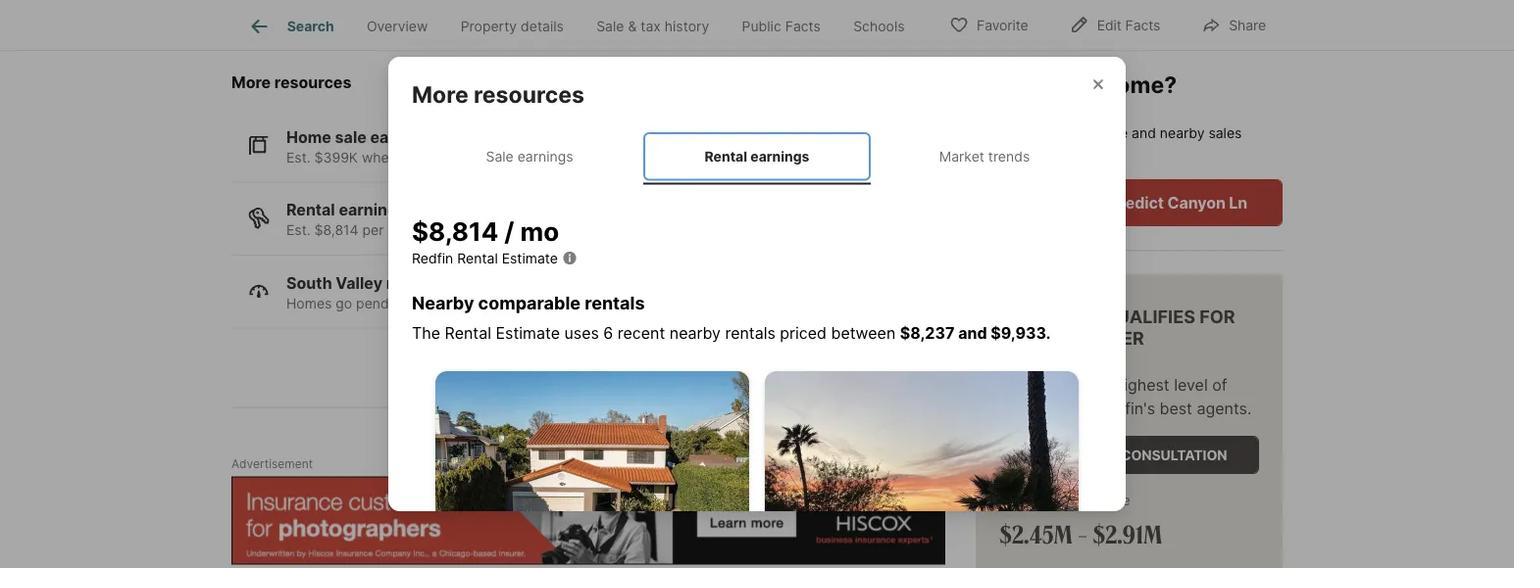 Task type: vqa. For each thing, say whether or not it's contained in the screenshot.
Terms
no



Task type: locate. For each thing, give the bounding box(es) containing it.
valley
[[336, 274, 383, 293]]

schools tab
[[837, 3, 921, 50]]

$8,814 left 'per'
[[314, 223, 359, 239]]

more
[[231, 73, 271, 92], [412, 80, 469, 108]]

0 horizontal spatial nearby
[[670, 324, 721, 343]]

estimate down mo
[[502, 250, 558, 267]]

ln
[[1229, 193, 1248, 212]]

&
[[628, 18, 637, 35]]

0 horizontal spatial facts
[[785, 18, 821, 35]]

1 vertical spatial this
[[1016, 124, 1039, 141]]

est.
[[286, 149, 311, 166], [286, 223, 311, 239]]

more inside dialog
[[412, 80, 469, 108]]

0 horizontal spatial $8,814
[[314, 223, 359, 239]]

service
[[999, 399, 1053, 418]]

this inside track this home's value and nearby sales activity
[[1016, 124, 1039, 141]]

home's
[[1043, 124, 1090, 141]]

rentals
[[581, 223, 625, 239], [585, 292, 645, 314], [725, 324, 776, 343]]

/
[[504, 217, 514, 248]]

nearby
[[1160, 124, 1205, 141], [670, 324, 721, 343]]

a
[[1108, 447, 1118, 464]]

1 horizontal spatial $8,814
[[412, 217, 499, 248]]

resources inside more resources element
[[474, 80, 584, 108]]

nearby right 'recent'
[[670, 324, 721, 343]]

tab list
[[231, 0, 937, 50], [412, 128, 1102, 185]]

$2.91m
[[1093, 518, 1163, 550]]

details
[[521, 18, 564, 35]]

0 vertical spatial rentals
[[581, 223, 625, 239]]

1 vertical spatial sale
[[486, 148, 514, 165]]

1 vertical spatial sale
[[1068, 492, 1094, 509]]

this up trends
[[1016, 124, 1039, 141]]

rentals right mo
[[581, 223, 625, 239]]

nearby left sales
[[1160, 124, 1205, 141]]

sale right with
[[486, 148, 514, 165]]

est. up "south"
[[286, 223, 311, 239]]

home sale earnings est. $399k when you sell with redfin
[[286, 128, 527, 166]]

more resources dialog
[[388, 57, 1126, 569]]

home
[[1045, 306, 1099, 327]]

pending
[[356, 296, 409, 312]]

tab list containing sale earnings
[[412, 128, 1102, 185]]

facts for edit facts
[[1125, 17, 1160, 34]]

ad region
[[231, 478, 945, 566]]

$8,814
[[412, 217, 499, 248], [314, 223, 359, 239]]

0 vertical spatial estimate
[[502, 250, 558, 267]]

more resources element
[[412, 57, 608, 109]]

sale inside home sale earnings est. $399k when you sell with redfin
[[335, 128, 367, 147]]

sale
[[335, 128, 367, 147], [1068, 492, 1094, 509]]

rental
[[705, 148, 747, 165], [286, 201, 335, 220], [457, 250, 498, 267], [445, 324, 491, 343]]

and right value
[[1132, 124, 1156, 141]]

rentals up the 6
[[585, 292, 645, 314]]

1 vertical spatial rentals
[[585, 292, 645, 314]]

comparable inside rental earnings est. $8,814 per month, based on comparable rentals
[[501, 223, 577, 239]]

facts inside tab
[[785, 18, 821, 35]]

1 vertical spatial est.
[[286, 223, 311, 239]]

photo of 3970 glenridge dr, sherman oaks, ca 91423 image
[[765, 371, 1079, 569]]

facts inside button
[[1125, 17, 1160, 34]]

0 vertical spatial sale
[[596, 18, 624, 35]]

and inside more resources dialog
[[958, 324, 987, 343]]

tab list containing search
[[231, 0, 937, 50]]

this right is
[[1000, 71, 1042, 98]]

nearby inside more resources dialog
[[670, 324, 721, 343]]

the
[[412, 324, 440, 343]]

1 horizontal spatial more resources
[[412, 80, 584, 108]]

sale
[[596, 18, 624, 35], [486, 148, 514, 165]]

sale left &
[[596, 18, 624, 35]]

report ad button
[[902, 461, 945, 477]]

sale inside estimated sale price $2.45m – $2.91m
[[1068, 492, 1094, 509]]

2 est. from the top
[[286, 223, 311, 239]]

redfin
[[485, 149, 527, 166], [412, 250, 453, 267]]

between
[[831, 324, 896, 343]]

estimated
[[999, 492, 1064, 509]]

sale for sale & tax history
[[596, 18, 624, 35]]

your
[[1047, 71, 1097, 98]]

sales
[[1209, 124, 1242, 141]]

1 horizontal spatial nearby
[[1160, 124, 1205, 141]]

1 horizontal spatial more
[[412, 80, 469, 108]]

1 est. from the top
[[286, 149, 311, 166]]

1 vertical spatial tab list
[[412, 128, 1102, 185]]

0 vertical spatial comparable
[[501, 223, 577, 239]]

favorite
[[977, 17, 1028, 34]]

more down search "link"
[[231, 73, 271, 92]]

1 horizontal spatial resources
[[474, 80, 584, 108]]

search link
[[248, 15, 334, 38]]

resources up sale earnings
[[474, 80, 584, 108]]

1 vertical spatial nearby
[[670, 324, 721, 343]]

comparable right 'on'
[[501, 223, 577, 239]]

0 vertical spatial tab list
[[231, 0, 937, 50]]

0 vertical spatial nearby
[[1160, 124, 1205, 141]]

market trends tab
[[871, 132, 1098, 181]]

0 horizontal spatial sale
[[486, 148, 514, 165]]

rentals left priced
[[725, 324, 776, 343]]

sale left price
[[1068, 492, 1094, 509]]

rental earnings tab
[[643, 132, 871, 181]]

estimate down the "nearby comparable rentals"
[[496, 324, 560, 343]]

sale inside tab
[[596, 18, 624, 35]]

resources
[[274, 73, 351, 92], [474, 80, 584, 108]]

0 horizontal spatial resources
[[274, 73, 351, 92]]

property details
[[461, 18, 564, 35]]

qualifies
[[1103, 306, 1195, 327]]

earnings inside tab
[[518, 148, 573, 165]]

0 vertical spatial sale
[[335, 128, 367, 147]]

0 horizontal spatial redfin
[[412, 250, 453, 267]]

more up home sale earnings est. $399k when you sell with redfin
[[412, 80, 469, 108]]

earnings
[[370, 128, 438, 147], [518, 148, 573, 165], [751, 148, 810, 165], [339, 201, 406, 220]]

1 vertical spatial estimate
[[496, 324, 560, 343]]

with
[[454, 149, 482, 166]]

0 horizontal spatial sale
[[335, 128, 367, 147]]

sale up $399k
[[335, 128, 367, 147]]

1 vertical spatial and
[[958, 324, 987, 343]]

schools
[[853, 18, 905, 35]]

sale earnings tab
[[416, 132, 643, 181]]

facts right edit
[[1125, 17, 1160, 34]]

earnings inside rental earnings est. $8,814 per month, based on comparable rentals
[[339, 201, 406, 220]]

edit facts
[[1097, 17, 1160, 34]]

tax
[[641, 18, 661, 35]]

earnings inside tab
[[751, 148, 810, 165]]

earnings inside home sale earnings est. $399k when you sell with redfin
[[370, 128, 438, 147]]

redfin right with
[[485, 149, 527, 166]]

comparable
[[501, 223, 577, 239], [478, 292, 581, 314]]

month,
[[388, 223, 433, 239]]

redfin rental estimate
[[412, 250, 558, 267]]

own
[[1019, 193, 1051, 212]]

0 vertical spatial and
[[1132, 124, 1156, 141]]

1 horizontal spatial and
[[1132, 124, 1156, 141]]

sale earnings
[[486, 148, 573, 165]]

benedict
[[1096, 193, 1164, 212]]

1 horizontal spatial facts
[[1125, 17, 1160, 34]]

1 vertical spatial redfin
[[412, 250, 453, 267]]

trends
[[988, 148, 1030, 165]]

report ad
[[902, 461, 945, 472]]

resources up home
[[274, 73, 351, 92]]

earnings for rental earnings
[[751, 148, 810, 165]]

market
[[939, 148, 985, 165]]

this
[[1000, 71, 1042, 98], [1016, 124, 1039, 141]]

ad
[[934, 461, 945, 472]]

comparable up uses
[[478, 292, 581, 314]]

0 vertical spatial this
[[1000, 71, 1042, 98]]

sale inside tab
[[486, 148, 514, 165]]

more resources down property
[[412, 80, 584, 108]]

advertisement
[[231, 457, 313, 472]]

earnings for sale earnings
[[518, 148, 573, 165]]

nearby inside track this home's value and nearby sales activity
[[1160, 124, 1205, 141]]

3747
[[1055, 193, 1093, 212]]

level
[[1174, 375, 1208, 394]]

est. down home
[[286, 149, 311, 166]]

overview tab
[[350, 3, 444, 50]]

1 horizontal spatial redfin
[[485, 149, 527, 166]]

redfin up estate
[[412, 250, 453, 267]]

1 horizontal spatial sale
[[596, 18, 624, 35]]

1 horizontal spatial sale
[[1068, 492, 1094, 509]]

redfin inside more resources dialog
[[412, 250, 453, 267]]

schedule a consultation
[[1031, 447, 1227, 464]]

share
[[1229, 17, 1266, 34]]

and right $8,237 on the bottom right of the page
[[958, 324, 987, 343]]

and inside track this home's value and nearby sales activity
[[1132, 124, 1156, 141]]

0 vertical spatial est.
[[286, 149, 311, 166]]

estate
[[419, 274, 467, 293]]

sale for sale earnings
[[486, 148, 514, 165]]

facts right public
[[785, 18, 821, 35]]

more resources down search "link"
[[231, 73, 351, 92]]

from
[[1058, 399, 1092, 418]]

nearby
[[412, 292, 474, 314]]

0 vertical spatial redfin
[[485, 149, 527, 166]]

0 horizontal spatial and
[[958, 324, 987, 343]]

1 vertical spatial comparable
[[478, 292, 581, 314]]

$8,814 up redfin rental estimate
[[412, 217, 499, 248]]



Task type: describe. For each thing, give the bounding box(es) containing it.
i own 3747 benedict canyon ln button
[[976, 179, 1283, 226]]

on
[[481, 223, 497, 239]]

of
[[1212, 375, 1227, 394]]

this home qualifies for redfin premier
[[999, 306, 1235, 349]]

when
[[362, 149, 397, 166]]

sale & tax history
[[596, 18, 709, 35]]

$8,814 / mo
[[412, 217, 559, 248]]

market trends
[[939, 148, 1030, 165]]

report
[[902, 461, 932, 472]]

redfin's
[[1096, 399, 1155, 418]]

south
[[286, 274, 332, 293]]

highest
[[1115, 375, 1170, 394]]

days
[[449, 296, 479, 312]]

i
[[1011, 193, 1015, 212]]

more resources inside dialog
[[412, 80, 584, 108]]

rental inside rental earnings est. $8,814 per month, based on comparable rentals
[[286, 201, 335, 220]]

$2.45m
[[999, 518, 1073, 550]]

home?
[[1102, 71, 1177, 98]]

go
[[336, 296, 352, 312]]

estimate for redfin
[[502, 250, 558, 267]]

$8,814 inside rental earnings est. $8,814 per month, based on comparable rentals
[[314, 223, 359, 239]]

photo of 14459 greenleaf st, sherman oaks, ca 91423 image
[[435, 371, 749, 569]]

schedule
[[1031, 447, 1105, 464]]

–
[[1078, 518, 1088, 550]]

rental inside tab
[[705, 148, 747, 165]]

home
[[286, 128, 331, 147]]

redfin
[[999, 328, 1063, 349]]

$399k
[[314, 149, 358, 166]]

property details tab
[[444, 3, 580, 50]]

you
[[401, 149, 425, 166]]

earnings for rental earnings est. $8,814 per month, based on comparable rentals
[[339, 201, 406, 220]]

search
[[287, 18, 334, 35]]

mo
[[520, 217, 559, 248]]

canyon
[[1168, 193, 1226, 212]]

best
[[1160, 399, 1192, 418]]

public facts tab
[[726, 3, 837, 50]]

market
[[471, 274, 525, 293]]

the
[[1086, 375, 1110, 394]]

estimate for the
[[496, 324, 560, 343]]

sale for –
[[1068, 492, 1094, 509]]

property
[[461, 18, 517, 35]]

favorite button
[[933, 4, 1045, 45]]

south valley real estate market homes go pending in 35 days
[[286, 274, 525, 312]]

based
[[437, 223, 477, 239]]

tab list inside more resources dialog
[[412, 128, 1102, 185]]

redfin inside home sale earnings est. $399k when you sell with redfin
[[485, 149, 527, 166]]

in
[[413, 296, 424, 312]]

agents.
[[1197, 399, 1252, 418]]

sale & tax history tab
[[580, 3, 726, 50]]

sell
[[428, 149, 450, 166]]

rentals inside rental earnings est. $8,814 per month, based on comparable rentals
[[581, 223, 625, 239]]

rental earnings est. $8,814 per month, based on comparable rentals
[[286, 201, 625, 239]]

6
[[603, 324, 613, 343]]

edit
[[1097, 17, 1122, 34]]

2 vertical spatial rentals
[[725, 324, 776, 343]]

facts for public facts
[[785, 18, 821, 35]]

0 horizontal spatial more resources
[[231, 73, 351, 92]]

activity
[[976, 145, 1023, 162]]

per
[[362, 223, 384, 239]]

nearby comparable rentals
[[412, 292, 645, 314]]

overview
[[367, 18, 428, 35]]

0 horizontal spatial more
[[231, 73, 271, 92]]

consultation
[[1121, 447, 1227, 464]]

uses
[[564, 324, 599, 343]]

is this your home?
[[976, 71, 1177, 98]]

track
[[976, 124, 1012, 141]]

recent
[[618, 324, 665, 343]]

estimated sale price $2.45m – $2.91m
[[999, 492, 1163, 550]]

premier
[[1067, 328, 1144, 349]]

$9,933.
[[991, 324, 1051, 343]]

est. inside home sale earnings est. $399k when you sell with redfin
[[286, 149, 311, 166]]

$8,814 inside more resources dialog
[[412, 217, 499, 248]]

schedule a consultation button
[[999, 436, 1259, 474]]

real
[[386, 274, 415, 293]]

track this home's value and nearby sales activity
[[976, 124, 1242, 162]]

this for home's
[[1016, 124, 1039, 141]]

public
[[742, 18, 781, 35]]

price
[[1098, 492, 1130, 509]]

i own 3747 benedict canyon ln
[[1011, 193, 1248, 212]]

this
[[999, 306, 1041, 327]]

comparable inside more resources dialog
[[478, 292, 581, 314]]

share button
[[1185, 4, 1283, 45]]

sale for $399k
[[335, 128, 367, 147]]

est. inside rental earnings est. $8,814 per month, based on comparable rentals
[[286, 223, 311, 239]]

this for your
[[1000, 71, 1042, 98]]

priced
[[780, 324, 827, 343]]

edit facts button
[[1053, 4, 1177, 45]]

35
[[428, 296, 445, 312]]

the rental estimate uses 6 recent nearby rentals priced between $8,237 and $9,933.
[[412, 324, 1051, 343]]

$8,237
[[900, 324, 955, 343]]

experience
[[999, 375, 1082, 394]]

public facts
[[742, 18, 821, 35]]

rental earnings
[[705, 148, 810, 165]]

value
[[1094, 124, 1128, 141]]



